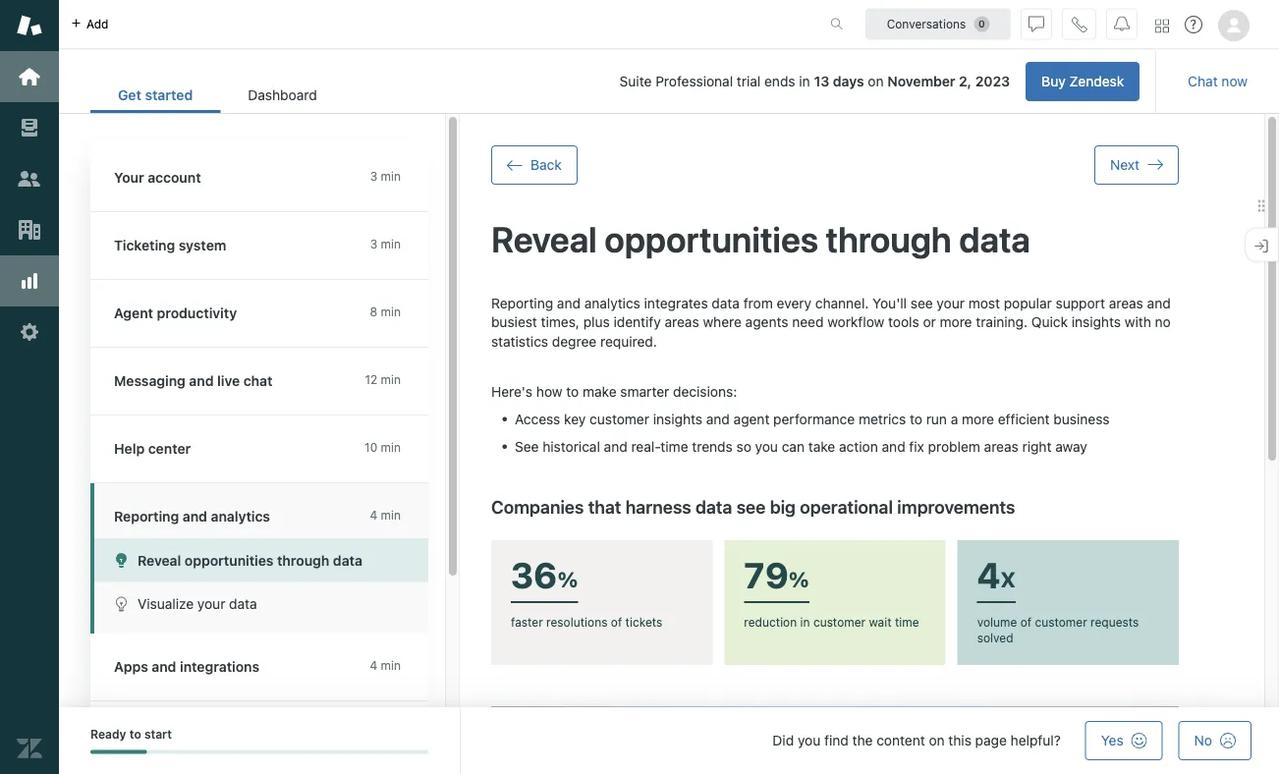 Task type: vqa. For each thing, say whether or not it's contained in the screenshot.
'Meet'
no



Task type: locate. For each thing, give the bounding box(es) containing it.
on
[[868, 73, 884, 89], [929, 733, 945, 749]]

1 horizontal spatial your
[[937, 295, 965, 311]]

add button
[[59, 0, 120, 48]]

2 of from the left
[[1021, 615, 1032, 629]]

on left this
[[929, 733, 945, 749]]

0 vertical spatial areas
[[1109, 295, 1144, 311]]

integrations
[[180, 659, 260, 675]]

resolutions
[[546, 615, 608, 629]]

1 vertical spatial reveal opportunities through data
[[138, 552, 363, 569]]

reduction in customer wait time
[[744, 615, 919, 629]]

36
[[511, 554, 558, 596]]

data inside the reporting and analytics integrates data from every channel. you'll see your most popular support areas and busiest times, plus identify areas where agents need workflow tools or more training. quick insights with no statistics degree required.
[[712, 295, 740, 311]]

1 horizontal spatial reveal opportunities through data
[[491, 218, 1031, 259]]

here's how to make smarter decisions:
[[491, 384, 737, 400]]

analytics inside the reporting and analytics integrates data from every channel. you'll see your most popular support areas and busiest times, plus identify areas where agents need workflow tools or more training. quick insights with no statistics degree required.
[[584, 295, 641, 311]]

4 min from the top
[[381, 373, 401, 387]]

0 horizontal spatial see
[[737, 497, 766, 518]]

see left big
[[737, 497, 766, 518]]

1 horizontal spatial time
[[895, 615, 919, 629]]

live
[[217, 373, 240, 389]]

see up or
[[911, 295, 933, 311]]

% inside 79 %
[[789, 566, 810, 592]]

1 vertical spatial insights
[[653, 411, 703, 427]]

make
[[583, 384, 617, 400]]

opportunities up integrates at the top right of page
[[605, 218, 819, 259]]

helpful?
[[1011, 733, 1061, 749]]

chat
[[1188, 73, 1218, 89]]

reporting
[[491, 295, 553, 311], [114, 509, 179, 525]]

1 3 from the top
[[370, 170, 378, 183]]

through up you'll
[[826, 218, 952, 259]]

back
[[531, 157, 562, 173]]

reveal opportunities through data up the from
[[491, 218, 1031, 259]]

1 3 min from the top
[[370, 170, 401, 183]]

dashboard tab
[[220, 77, 345, 113]]

now
[[1222, 73, 1248, 89]]

reporting down help center
[[114, 509, 179, 525]]

1 vertical spatial 3 min
[[370, 237, 401, 251]]

reveal opportunities through data
[[491, 218, 1031, 259], [138, 552, 363, 569]]

your inside the reporting and analytics integrates data from every channel. you'll see your most popular support areas and busiest times, plus identify areas where agents need workflow tools or more training. quick insights with no statistics degree required.
[[937, 295, 965, 311]]

0 vertical spatial reporting
[[491, 295, 553, 311]]

content
[[877, 733, 925, 749]]

ticketing system
[[114, 237, 226, 254]]

1 % from the left
[[558, 566, 578, 592]]

you'll
[[873, 295, 907, 311]]

to left run
[[910, 411, 923, 427]]

data up where
[[712, 295, 740, 311]]

1 horizontal spatial customer
[[814, 615, 866, 629]]

10
[[365, 441, 378, 455]]

% up resolutions
[[558, 566, 578, 592]]

0 horizontal spatial reporting
[[114, 509, 179, 525]]

progress-bar progress bar
[[90, 750, 428, 754]]

customer left wait
[[814, 615, 866, 629]]

to right how
[[566, 384, 579, 400]]

1 vertical spatial your
[[197, 596, 225, 612]]

analytics inside heading
[[211, 509, 270, 525]]

progress bar image
[[90, 750, 147, 754]]

0 vertical spatial 3 min
[[370, 170, 401, 183]]

0 vertical spatial opportunities
[[605, 218, 819, 259]]

and up no
[[1147, 295, 1171, 311]]

of right volume
[[1021, 615, 1032, 629]]

1 vertical spatial 3
[[370, 237, 378, 251]]

time for 79
[[895, 615, 919, 629]]

3 for system
[[370, 237, 378, 251]]

0 horizontal spatial you
[[755, 438, 778, 455]]

more right a
[[962, 411, 995, 427]]

3 min from the top
[[381, 305, 401, 319]]

reporting up busiest on the left top of page
[[491, 295, 553, 311]]

0 horizontal spatial analytics
[[211, 509, 270, 525]]

0 horizontal spatial reveal
[[138, 552, 181, 569]]

reporting inside "reporting and analytics" heading
[[114, 509, 179, 525]]

reveal opportunities through data up visualize your data button
[[138, 552, 363, 569]]

more
[[940, 314, 972, 330], [962, 411, 995, 427]]

2 vertical spatial areas
[[984, 438, 1019, 455]]

8 min
[[370, 305, 401, 319]]

1 horizontal spatial reveal
[[491, 218, 597, 259]]

1 min from the top
[[381, 170, 401, 183]]

no
[[1195, 733, 1213, 749]]

1 horizontal spatial on
[[929, 733, 945, 749]]

0 horizontal spatial time
[[661, 438, 688, 455]]

opportunities up visualize your data
[[185, 552, 274, 569]]

so
[[737, 438, 752, 455]]

1 vertical spatial see
[[737, 497, 766, 518]]

help center
[[114, 441, 191, 457]]

your
[[937, 295, 965, 311], [197, 596, 225, 612]]

analytics up reveal opportunities through data button
[[211, 509, 270, 525]]

customer for 79
[[814, 615, 866, 629]]

to
[[566, 384, 579, 400], [910, 411, 923, 427], [129, 728, 141, 741]]

0 vertical spatial 4 min
[[370, 509, 401, 522]]

0 horizontal spatial opportunities
[[185, 552, 274, 569]]

4 min
[[370, 509, 401, 522], [370, 659, 401, 673]]

2 % from the left
[[789, 566, 810, 592]]

notifications image
[[1114, 16, 1130, 32]]

harness
[[626, 497, 692, 518]]

4 min inside "reporting and analytics" heading
[[370, 509, 401, 522]]

and inside heading
[[183, 509, 207, 525]]

your left most
[[937, 295, 965, 311]]

on right days
[[868, 73, 884, 89]]

problem
[[928, 438, 981, 455]]

customer down the 'here's how to make smarter decisions:'
[[590, 411, 650, 427]]

2 vertical spatial to
[[129, 728, 141, 741]]

2 vertical spatial 4
[[370, 659, 378, 673]]

messaging and live chat
[[114, 373, 273, 389]]

0 vertical spatial to
[[566, 384, 579, 400]]

your right visualize
[[197, 596, 225, 612]]

5 min from the top
[[381, 441, 401, 455]]

data up visualize your data button
[[333, 552, 363, 569]]

button displays agent's chat status as invisible. image
[[1029, 16, 1045, 32]]

of
[[611, 615, 622, 629], [1021, 615, 1032, 629]]

reveal down back
[[491, 218, 597, 259]]

in left the '13'
[[799, 73, 810, 89]]

0 vertical spatial analytics
[[584, 295, 641, 311]]

insights inside the reporting and analytics integrates data from every channel. you'll see your most popular support areas and busiest times, plus identify areas where agents need workflow tools or more training. quick insights with no statistics degree required.
[[1072, 314, 1121, 330]]

areas
[[1109, 295, 1144, 311], [665, 314, 699, 330], [984, 438, 1019, 455]]

through up visualize your data button
[[277, 552, 330, 569]]

from
[[744, 295, 773, 311]]

0 horizontal spatial through
[[277, 552, 330, 569]]

main element
[[0, 0, 59, 774]]

2 horizontal spatial areas
[[1109, 295, 1144, 311]]

1 vertical spatial to
[[910, 411, 923, 427]]

see
[[515, 438, 539, 455]]

of inside volume of customer requests solved
[[1021, 615, 1032, 629]]

0 vertical spatial you
[[755, 438, 778, 455]]

ready
[[90, 728, 126, 741]]

1 vertical spatial time
[[895, 615, 919, 629]]

1 horizontal spatial see
[[911, 295, 933, 311]]

trial
[[737, 73, 761, 89]]

0 horizontal spatial %
[[558, 566, 578, 592]]

1 vertical spatial reveal
[[138, 552, 181, 569]]

to left 'start'
[[129, 728, 141, 741]]

1 vertical spatial 4 min
[[370, 659, 401, 673]]

of left tickets
[[611, 615, 622, 629]]

%
[[558, 566, 578, 592], [789, 566, 810, 592]]

run
[[926, 411, 947, 427]]

customer for 4
[[1035, 615, 1088, 629]]

0 vertical spatial 4
[[370, 509, 378, 522]]

0 vertical spatial more
[[940, 314, 972, 330]]

1 horizontal spatial through
[[826, 218, 952, 259]]

through inside reveal opportunities through data button
[[277, 552, 330, 569]]

time
[[661, 438, 688, 455], [895, 615, 919, 629]]

1 horizontal spatial reporting
[[491, 295, 553, 311]]

business
[[1054, 411, 1110, 427]]

min for reporting and analytics
[[381, 509, 401, 522]]

0 vertical spatial through
[[826, 218, 952, 259]]

0 vertical spatial 3
[[370, 170, 378, 183]]

more right or
[[940, 314, 972, 330]]

video thumbnail image
[[491, 707, 1179, 774], [491, 707, 1179, 774]]

apps and integrations
[[114, 659, 260, 675]]

time left trends
[[661, 438, 688, 455]]

0 horizontal spatial your
[[197, 596, 225, 612]]

conversations
[[887, 17, 966, 31]]

reporting image
[[17, 268, 42, 294]]

% for 79
[[789, 566, 810, 592]]

min inside "reporting and analytics" heading
[[381, 509, 401, 522]]

opportunities inside content-title region
[[605, 218, 819, 259]]

2 4 min from the top
[[370, 659, 401, 673]]

6 min from the top
[[381, 509, 401, 522]]

7 min from the top
[[381, 659, 401, 673]]

access key customer insights and agent performance metrics to run a more efficient business
[[515, 411, 1110, 427]]

fix
[[909, 438, 925, 455]]

analytics
[[584, 295, 641, 311], [211, 509, 270, 525]]

0 vertical spatial your
[[937, 295, 965, 311]]

you right so
[[755, 438, 778, 455]]

% up reduction
[[789, 566, 810, 592]]

you right did
[[798, 733, 821, 749]]

0 horizontal spatial to
[[129, 728, 141, 741]]

tab list
[[90, 77, 345, 113]]

see inside the reporting and analytics integrates data from every channel. you'll see your most popular support areas and busiest times, plus identify areas where agents need workflow tools or more training. quick insights with no statistics degree required.
[[911, 295, 933, 311]]

1 vertical spatial areas
[[665, 314, 699, 330]]

most
[[969, 295, 1000, 311]]

data
[[959, 218, 1031, 259], [712, 295, 740, 311], [696, 497, 732, 518], [333, 552, 363, 569], [229, 596, 257, 612]]

0 vertical spatial see
[[911, 295, 933, 311]]

data up most
[[959, 218, 1031, 259]]

1 vertical spatial in
[[801, 615, 810, 629]]

trends
[[692, 438, 733, 455]]

1 vertical spatial on
[[929, 733, 945, 749]]

areas for reporting and analytics integrates data from every channel. you'll see your most popular support areas and busiest times, plus identify areas where agents need workflow tools or more training. quick insights with no statistics degree required.
[[1109, 295, 1144, 311]]

x
[[1001, 566, 1016, 592]]

0 horizontal spatial areas
[[665, 314, 699, 330]]

organizations image
[[17, 217, 42, 243]]

in right reduction
[[801, 615, 810, 629]]

79
[[744, 554, 789, 596]]

November 2, 2023 text field
[[888, 73, 1010, 89]]

1 horizontal spatial opportunities
[[605, 218, 819, 259]]

reporting for reporting and analytics
[[114, 509, 179, 525]]

section
[[360, 62, 1140, 101]]

customers image
[[17, 166, 42, 192]]

visualize your data button
[[94, 582, 428, 626]]

in
[[799, 73, 810, 89], [801, 615, 810, 629]]

1 vertical spatial opportunities
[[185, 552, 274, 569]]

1 horizontal spatial to
[[566, 384, 579, 400]]

3 for account
[[370, 170, 378, 183]]

0 vertical spatial reveal opportunities through data
[[491, 218, 1031, 259]]

real-
[[631, 438, 661, 455]]

0 horizontal spatial reveal opportunities through data
[[138, 552, 363, 569]]

% inside 36 %
[[558, 566, 578, 592]]

0 vertical spatial time
[[661, 438, 688, 455]]

1 vertical spatial analytics
[[211, 509, 270, 525]]

opportunities inside button
[[185, 552, 274, 569]]

reveal opportunities through data inside content-title region
[[491, 218, 1031, 259]]

chat now
[[1188, 73, 1248, 89]]

4 inside "reporting and analytics" heading
[[370, 509, 378, 522]]

november
[[888, 73, 956, 89]]

reveal inside button
[[138, 552, 181, 569]]

3
[[370, 170, 378, 183], [370, 237, 378, 251]]

1 horizontal spatial analytics
[[584, 295, 641, 311]]

2 3 from the top
[[370, 237, 378, 251]]

1 of from the left
[[611, 615, 622, 629]]

buy
[[1042, 73, 1066, 89]]

time right wait
[[895, 615, 919, 629]]

2 horizontal spatial customer
[[1035, 615, 1088, 629]]

0 vertical spatial reveal
[[491, 218, 597, 259]]

2 3 min from the top
[[370, 237, 401, 251]]

agent
[[734, 411, 770, 427]]

0 horizontal spatial of
[[611, 615, 622, 629]]

analytics up plus
[[584, 295, 641, 311]]

1 horizontal spatial you
[[798, 733, 821, 749]]

customer inside volume of customer requests solved
[[1035, 615, 1088, 629]]

0 vertical spatial insights
[[1072, 314, 1121, 330]]

professional
[[656, 73, 733, 89]]

1 vertical spatial reporting
[[114, 509, 179, 525]]

79 %
[[744, 554, 810, 596]]

ends
[[765, 73, 796, 89]]

areas down efficient
[[984, 438, 1019, 455]]

3 min for ticketing system
[[370, 237, 401, 251]]

areas up with
[[1109, 295, 1144, 311]]

region
[[491, 293, 1179, 774]]

1 vertical spatial you
[[798, 733, 821, 749]]

customer left requests at the bottom
[[1035, 615, 1088, 629]]

region containing 36
[[491, 293, 1179, 774]]

1 horizontal spatial %
[[789, 566, 810, 592]]

areas down integrates at the top right of page
[[665, 314, 699, 330]]

requests
[[1091, 615, 1139, 629]]

1 horizontal spatial of
[[1021, 615, 1032, 629]]

and down center
[[183, 509, 207, 525]]

action
[[839, 438, 878, 455]]

2 min from the top
[[381, 237, 401, 251]]

footer
[[59, 708, 1280, 774]]

solved
[[977, 631, 1014, 645]]

volume of customer requests solved
[[977, 615, 1139, 645]]

1 horizontal spatial insights
[[1072, 314, 1121, 330]]

help
[[114, 441, 145, 457]]

see
[[911, 295, 933, 311], [737, 497, 766, 518]]

0 horizontal spatial on
[[868, 73, 884, 89]]

insights down decisions:
[[653, 411, 703, 427]]

no button
[[1179, 721, 1252, 761]]

reveal up visualize
[[138, 552, 181, 569]]

productivity
[[157, 305, 237, 321]]

1 horizontal spatial areas
[[984, 438, 1019, 455]]

zendesk support image
[[17, 13, 42, 38]]

1 4 min from the top
[[370, 509, 401, 522]]

insights down support
[[1072, 314, 1121, 330]]

reporting inside the reporting and analytics integrates data from every channel. you'll see your most popular support areas and busiest times, plus identify areas where agents need workflow tools or more training. quick insights with no statistics degree required.
[[491, 295, 553, 311]]

1 vertical spatial through
[[277, 552, 330, 569]]



Task type: describe. For each thing, give the bounding box(es) containing it.
13
[[814, 73, 830, 89]]

areas for see historical and real-time trends so you can take action and fix problem areas right away
[[984, 438, 1019, 455]]

see historical and real-time trends so you can take action and fix problem areas right away
[[515, 438, 1088, 455]]

improvements
[[898, 497, 1016, 518]]

did you find the content on this page helpful?
[[773, 733, 1061, 749]]

data down reveal opportunities through data button
[[229, 596, 257, 612]]

volume
[[977, 615, 1017, 629]]

4 for reporting and analytics
[[370, 509, 378, 522]]

agent
[[114, 305, 153, 321]]

where
[[703, 314, 742, 330]]

take
[[809, 438, 836, 455]]

10 min
[[365, 441, 401, 455]]

agent productivity
[[114, 305, 237, 321]]

page
[[976, 733, 1007, 749]]

apps
[[114, 659, 148, 675]]

% for 36
[[558, 566, 578, 592]]

data inside content-title region
[[959, 218, 1031, 259]]

chat now button
[[1173, 62, 1264, 101]]

min for apps and integrations
[[381, 659, 401, 673]]

1 vertical spatial 4
[[977, 554, 1001, 596]]

analytics for reporting and analytics integrates data from every channel. you'll see your most popular support areas and busiest times, plus identify areas where agents need workflow tools or more training. quick insights with no statistics degree required.
[[584, 295, 641, 311]]

footer containing did you find the content on this page helpful?
[[59, 708, 1280, 774]]

0 horizontal spatial customer
[[590, 411, 650, 427]]

historical
[[543, 438, 600, 455]]

2 horizontal spatial to
[[910, 411, 923, 427]]

decisions:
[[673, 384, 737, 400]]

section containing buy zendesk
[[360, 62, 1140, 101]]

analytics for reporting and analytics
[[211, 509, 270, 525]]

can
[[782, 438, 805, 455]]

views image
[[17, 115, 42, 141]]

tab list containing get started
[[90, 77, 345, 113]]

data right the harness
[[696, 497, 732, 518]]

and left real-
[[604, 438, 628, 455]]

workflow
[[828, 314, 885, 330]]

support
[[1056, 295, 1106, 311]]

operational
[[800, 497, 893, 518]]

reporting and analytics heading
[[90, 484, 428, 539]]

4 x
[[977, 554, 1016, 596]]

get started
[[118, 87, 193, 103]]

reveal opportunities through data button
[[94, 539, 428, 582]]

8
[[370, 305, 378, 319]]

zendesk
[[1070, 73, 1124, 89]]

4 min for integrations
[[370, 659, 401, 673]]

every
[[777, 295, 812, 311]]

min for ticketing system
[[381, 237, 401, 251]]

and left fix
[[882, 438, 906, 455]]

visualize your data
[[138, 596, 257, 612]]

min for help center
[[381, 441, 401, 455]]

0 vertical spatial on
[[868, 73, 884, 89]]

zendesk image
[[17, 736, 42, 762]]

with
[[1125, 314, 1152, 330]]

suite
[[620, 73, 652, 89]]

smarter
[[620, 384, 670, 400]]

min for your account
[[381, 170, 401, 183]]

3 min for your account
[[370, 170, 401, 183]]

content-title region
[[491, 216, 1179, 262]]

0 vertical spatial in
[[799, 73, 810, 89]]

4 for apps and integrations
[[370, 659, 378, 673]]

days
[[833, 73, 864, 89]]

your account
[[114, 170, 201, 186]]

and left live
[[189, 373, 214, 389]]

reporting and analytics integrates data from every channel. you'll see your most popular support areas and busiest times, plus identify areas where agents need workflow tools or more training. quick insights with no statistics degree required.
[[491, 295, 1171, 349]]

to inside footer
[[129, 728, 141, 741]]

metrics
[[859, 411, 906, 427]]

big
[[770, 497, 796, 518]]

no
[[1155, 314, 1171, 330]]

quick
[[1032, 314, 1068, 330]]

zendesk products image
[[1156, 19, 1169, 33]]

tickets
[[626, 615, 663, 629]]

your inside button
[[197, 596, 225, 612]]

ready to start
[[90, 728, 172, 741]]

times,
[[541, 314, 580, 330]]

identify
[[614, 314, 661, 330]]

performance
[[774, 411, 855, 427]]

center
[[148, 441, 191, 457]]

4 min for analytics
[[370, 509, 401, 522]]

0 horizontal spatial insights
[[653, 411, 703, 427]]

channel.
[[815, 295, 869, 311]]

reduction
[[744, 615, 797, 629]]

min for messaging and live chat
[[381, 373, 401, 387]]

how
[[536, 384, 563, 400]]

time for access key customer insights and agent performance metrics to run a more efficient business
[[661, 438, 688, 455]]

get help image
[[1185, 16, 1203, 33]]

12
[[365, 373, 378, 387]]

suite professional trial ends in 13 days on november 2, 2023
[[620, 73, 1010, 89]]

back button
[[491, 145, 578, 185]]

reveal opportunities through data inside button
[[138, 552, 363, 569]]

busiest
[[491, 314, 537, 330]]

2023
[[976, 73, 1010, 89]]

yes
[[1101, 733, 1124, 749]]

agents
[[746, 314, 789, 330]]

and up times,
[[557, 295, 581, 311]]

wait
[[869, 615, 892, 629]]

did
[[773, 733, 794, 749]]

popular
[[1004, 295, 1052, 311]]

faster resolutions of tickets
[[511, 615, 663, 629]]

2,
[[959, 73, 972, 89]]

1 vertical spatial more
[[962, 411, 995, 427]]

admin image
[[17, 319, 42, 345]]

efficient
[[998, 411, 1050, 427]]

faster
[[511, 615, 543, 629]]

and up trends
[[706, 411, 730, 427]]

messaging
[[114, 373, 186, 389]]

the
[[853, 733, 873, 749]]

reveal inside content-title region
[[491, 218, 597, 259]]

ticketing
[[114, 237, 175, 254]]

next
[[1111, 157, 1140, 173]]

video element
[[491, 707, 1179, 774]]

reporting for reporting and analytics integrates data from every channel. you'll see your most popular support areas and busiest times, plus identify areas where agents need workflow tools or more training. quick insights with no statistics degree required.
[[491, 295, 553, 311]]

through inside content-title region
[[826, 218, 952, 259]]

this
[[949, 733, 972, 749]]

dashboard
[[248, 87, 317, 103]]

started
[[145, 87, 193, 103]]

and right apps
[[152, 659, 176, 675]]

more inside the reporting and analytics integrates data from every channel. you'll see your most popular support areas and busiest times, plus identify areas where agents need workflow tools or more training. quick insights with no statistics degree required.
[[940, 314, 972, 330]]

get started image
[[17, 64, 42, 89]]

min for agent productivity
[[381, 305, 401, 319]]

buy zendesk button
[[1026, 62, 1140, 101]]

visualize
[[138, 596, 194, 612]]

integrates
[[644, 295, 708, 311]]

find
[[825, 733, 849, 749]]

tools
[[888, 314, 920, 330]]

right
[[1023, 438, 1052, 455]]

companies that harness data see big operational improvements
[[491, 497, 1016, 518]]



